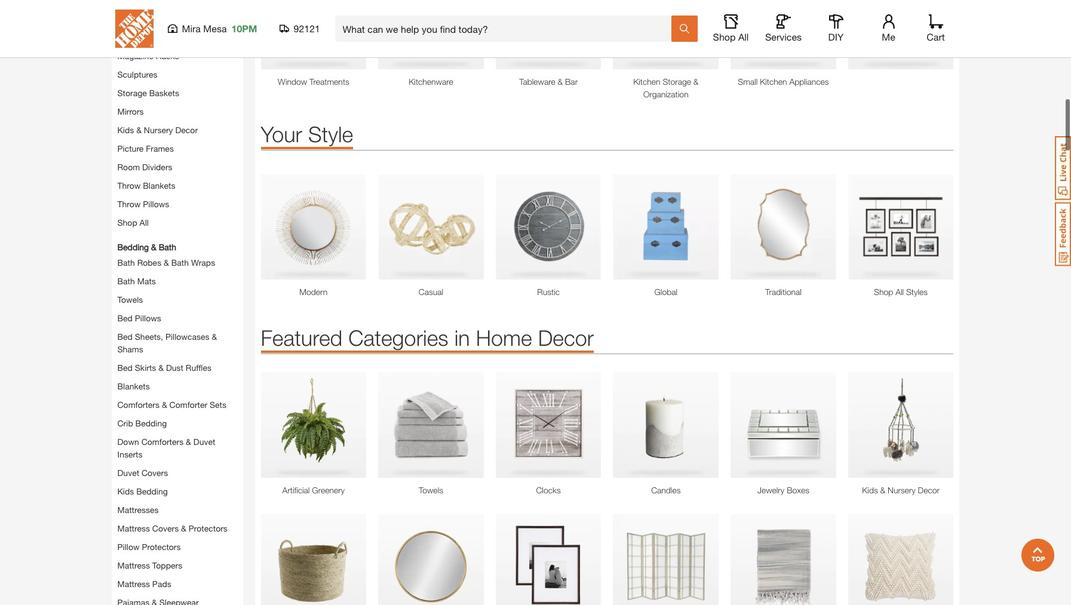 Task type: describe. For each thing, give the bounding box(es) containing it.
duvet covers link
[[117, 468, 168, 478]]

comforters & comforter sets
[[117, 400, 227, 410]]

0 vertical spatial kids & nursery decor link
[[117, 125, 198, 135]]

0 vertical spatial kids & nursery decor
[[117, 125, 198, 135]]

throw pillows
[[117, 199, 169, 209]]

featured
[[261, 325, 343, 351]]

1 vertical spatial kids & nursery decor
[[863, 485, 940, 496]]

inserts
[[117, 449, 143, 460]]

bath mats
[[117, 276, 156, 286]]

0 horizontal spatial storage
[[117, 88, 147, 98]]

clocks
[[537, 485, 561, 496]]

categories
[[349, 325, 449, 351]]

down
[[117, 437, 139, 447]]

& inside kitchen storage & organization
[[694, 77, 699, 87]]

sculptures
[[117, 69, 157, 79]]

modern link
[[261, 286, 367, 299]]

bath towels image
[[379, 373, 484, 478]]

shop for shop all link
[[117, 218, 137, 228]]

traditional
[[766, 287, 802, 297]]

0 vertical spatial bedding
[[117, 242, 149, 252]]

down comforters & duvet inserts link
[[117, 437, 215, 460]]

tableware & bar link
[[496, 75, 602, 88]]

kitchneware image
[[379, 0, 484, 69]]

mattress toppers link
[[117, 561, 182, 571]]

10pm
[[232, 23, 257, 34]]

kitchen inside kitchen storage & organization
[[634, 77, 661, 87]]

kids bedding link
[[117, 487, 168, 497]]

mattress pads
[[117, 579, 171, 589]]

duvet inside down comforters & duvet inserts
[[194, 437, 215, 447]]

1 vertical spatial towels link
[[379, 484, 484, 497]]

home
[[476, 325, 532, 351]]

tableware & bar image
[[496, 0, 602, 69]]

traditional image
[[731, 175, 837, 280]]

casual link
[[379, 286, 484, 299]]

artificial
[[283, 485, 310, 496]]

toppers
[[152, 561, 182, 571]]

modern image
[[261, 175, 367, 280]]

rustic
[[538, 287, 560, 297]]

1 vertical spatial shop all
[[117, 218, 149, 228]]

& inside bed sheets, pillowcases & shams
[[212, 332, 217, 342]]

window treatments
[[278, 77, 350, 87]]

blankets link
[[117, 381, 150, 392]]

mirrors image
[[379, 515, 484, 606]]

services button
[[765, 14, 803, 43]]

shop all button
[[712, 14, 751, 43]]

kitchen storage & organization
[[634, 77, 699, 99]]

throw for throw blankets
[[117, 180, 141, 191]]

all for shop all link
[[140, 218, 149, 228]]

ruffles
[[186, 363, 212, 373]]

bed for bed sheets, pillowcases & shams
[[117, 332, 133, 342]]

sets
[[210, 400, 227, 410]]

rustic link
[[496, 286, 602, 299]]

0 vertical spatial nursery
[[144, 125, 173, 135]]

pillows for bed pillows
[[135, 313, 161, 323]]

bedding for crib
[[135, 418, 167, 429]]

your style
[[261, 121, 353, 147]]

bed skirts & dust ruffles link
[[117, 363, 212, 373]]

shop all styles
[[875, 287, 928, 297]]

crib bedding link
[[117, 418, 167, 429]]

0 vertical spatial jewelry boxes link
[[117, 32, 172, 42]]

mattress for mattress toppers
[[117, 561, 150, 571]]

kids & nursery decor image
[[849, 373, 954, 478]]

candles
[[652, 485, 681, 496]]

throw blankets link
[[117, 180, 175, 191]]

treatments
[[310, 77, 350, 87]]

pillow
[[117, 542, 140, 552]]

candles link
[[614, 484, 719, 497]]

window
[[278, 77, 307, 87]]

comforter
[[170, 400, 208, 410]]

racks
[[156, 51, 179, 61]]

0 horizontal spatial jewelry boxes
[[117, 32, 172, 42]]

storage baskets image
[[261, 515, 367, 606]]

room
[[117, 162, 140, 172]]

magazine
[[117, 51, 154, 61]]

1 vertical spatial blankets
[[117, 381, 150, 392]]

trays
[[160, 14, 180, 24]]

feedback link image
[[1056, 202, 1072, 267]]

boxes for the right jewelry boxes link
[[787, 485, 810, 496]]

artificial plants & flowers image
[[261, 373, 367, 478]]

baskets
[[149, 88, 179, 98]]

clocks link
[[496, 484, 602, 497]]

featured categories in home decor
[[261, 325, 594, 351]]

picture frames link
[[117, 143, 174, 154]]

1 horizontal spatial jewelry boxes link
[[731, 484, 837, 497]]

duvet covers
[[117, 468, 168, 478]]

decorative trays link
[[117, 14, 180, 24]]

shop all styles link
[[849, 286, 954, 299]]

0 vertical spatial towels link
[[117, 295, 143, 305]]

bed pillows link
[[117, 313, 161, 323]]

dust
[[166, 363, 184, 373]]

kitchen inside small kitchen appliances link
[[761, 77, 788, 87]]

storage inside kitchen storage & organization
[[663, 77, 692, 87]]

mirrors
[[117, 106, 144, 117]]

picture frames
[[117, 143, 174, 154]]

bed for bed skirts & dust ruffles
[[117, 363, 133, 373]]

picture frames image
[[496, 515, 602, 606]]

mattress for mattress covers & protectors
[[117, 524, 150, 534]]

& inside down comforters & duvet inserts
[[186, 437, 191, 447]]

down comforters & duvet inserts
[[117, 437, 215, 460]]

small kitchen appliances
[[739, 77, 830, 87]]

mattress toppers
[[117, 561, 182, 571]]

covers for mattress
[[152, 524, 179, 534]]

jewelry boxes image
[[731, 373, 837, 478]]

magazine racks
[[117, 51, 179, 61]]

bed for bed pillows
[[117, 313, 133, 323]]

bath left "wraps"
[[171, 258, 189, 268]]

pillows for throw pillows
[[143, 199, 169, 209]]

bed sheets, pillowcases & shams
[[117, 332, 217, 354]]

room dividers link
[[117, 162, 173, 172]]

dividers
[[142, 162, 173, 172]]

1 vertical spatial decor
[[538, 325, 594, 351]]

artificial greenery
[[283, 485, 345, 496]]

window treatments link
[[261, 75, 367, 88]]

style
[[308, 121, 353, 147]]

cart
[[927, 31, 946, 42]]

1 vertical spatial kids & nursery decor link
[[849, 484, 954, 497]]

storage baskets
[[117, 88, 179, 98]]

mira mesa 10pm
[[182, 23, 257, 34]]

robes
[[137, 258, 161, 268]]



Task type: vqa. For each thing, say whether or not it's contained in the screenshot.
& inside the 'kitchen storage & organization'
yes



Task type: locate. For each thing, give the bounding box(es) containing it.
diy
[[829, 31, 844, 42]]

1 vertical spatial jewelry boxes link
[[731, 484, 837, 497]]

sculptures link
[[117, 69, 157, 79]]

mattress down pillow
[[117, 561, 150, 571]]

storage up "mirrors"
[[117, 88, 147, 98]]

comforters up crib bedding
[[117, 400, 160, 410]]

0 horizontal spatial nursery
[[144, 125, 173, 135]]

decor
[[175, 125, 198, 135], [538, 325, 594, 351], [919, 485, 940, 496]]

1 horizontal spatial towels
[[419, 485, 444, 496]]

blankets down dividers
[[143, 180, 175, 191]]

boxes for the top jewelry boxes link
[[148, 32, 172, 42]]

bed pillows
[[117, 313, 161, 323]]

throw
[[117, 180, 141, 191], [117, 199, 141, 209]]

1 vertical spatial covers
[[152, 524, 179, 534]]

all left the "services"
[[739, 31, 749, 42]]

bedding right crib
[[135, 418, 167, 429]]

protectors
[[189, 524, 228, 534], [142, 542, 181, 552]]

jewelry boxes link
[[117, 32, 172, 42], [731, 484, 837, 497]]

throw down room
[[117, 180, 141, 191]]

covers for duvet
[[142, 468, 168, 478]]

1 horizontal spatial shop
[[714, 31, 736, 42]]

1 vertical spatial jewelry
[[758, 485, 785, 496]]

the home depot logo image
[[115, 10, 153, 48]]

skirts
[[135, 363, 156, 373]]

sheets,
[[135, 332, 163, 342]]

1 vertical spatial pillows
[[135, 313, 161, 323]]

all for shop all styles link
[[896, 287, 905, 297]]

all inside shop all styles link
[[896, 287, 905, 297]]

fragrance & candles image
[[614, 373, 719, 478]]

live chat image
[[1056, 136, 1072, 200]]

0 vertical spatial protectors
[[189, 524, 228, 534]]

jewelry
[[117, 32, 146, 42], [758, 485, 785, 496]]

0 horizontal spatial all
[[140, 218, 149, 228]]

kids & nursery decor link
[[117, 125, 198, 135], [849, 484, 954, 497]]

1 horizontal spatial storage
[[663, 77, 692, 87]]

kitchen right small at top right
[[761, 77, 788, 87]]

0 vertical spatial comforters
[[117, 400, 160, 410]]

0 horizontal spatial kids & nursery decor link
[[117, 125, 198, 135]]

0 vertical spatial mattress
[[117, 524, 150, 534]]

small
[[739, 77, 758, 87]]

greenery
[[312, 485, 345, 496]]

1 vertical spatial towels
[[419, 485, 444, 496]]

0 horizontal spatial jewelry boxes link
[[117, 32, 172, 42]]

styles
[[907, 287, 928, 297]]

bath left mats
[[117, 276, 135, 286]]

0 vertical spatial jewelry boxes
[[117, 32, 172, 42]]

mattress down "mattresses" link
[[117, 524, 150, 534]]

0 horizontal spatial kids & nursery decor
[[117, 125, 198, 135]]

shop all inside button
[[714, 31, 749, 42]]

0 vertical spatial throw
[[117, 180, 141, 191]]

0 horizontal spatial towels link
[[117, 295, 143, 305]]

kitchenware link
[[379, 75, 484, 88]]

kitchen
[[634, 77, 661, 87], [761, 77, 788, 87]]

2 vertical spatial bedding
[[136, 487, 168, 497]]

&
[[558, 77, 563, 87], [694, 77, 699, 87], [136, 125, 142, 135], [151, 242, 157, 252], [164, 258, 169, 268], [212, 332, 217, 342], [159, 363, 164, 373], [162, 400, 167, 410], [186, 437, 191, 447], [881, 485, 886, 496], [181, 524, 186, 534]]

shop left the "services"
[[714, 31, 736, 42]]

mats
[[137, 276, 156, 286]]

all inside shop all button
[[739, 31, 749, 42]]

blankets
[[143, 180, 175, 191], [117, 381, 150, 392]]

throw pillows image
[[849, 515, 954, 606]]

shop down "throw pillows" link in the left of the page
[[117, 218, 137, 228]]

bedding down duvet covers
[[136, 487, 168, 497]]

comforters down crib bedding
[[141, 437, 184, 447]]

kitchen storage & organization image
[[614, 0, 719, 69]]

pads
[[152, 579, 171, 589]]

throw up shop all link
[[117, 199, 141, 209]]

nursery
[[144, 125, 173, 135], [888, 485, 916, 496]]

kids
[[117, 125, 134, 135], [863, 485, 879, 496], [117, 487, 134, 497]]

1 vertical spatial comforters
[[141, 437, 184, 447]]

1 horizontal spatial protectors
[[189, 524, 228, 534]]

0 horizontal spatial shop
[[117, 218, 137, 228]]

1 horizontal spatial jewelry
[[758, 485, 785, 496]]

What can we help you find today? search field
[[343, 16, 671, 41]]

1 horizontal spatial jewelry boxes
[[758, 485, 810, 496]]

all down "throw pillows" link in the left of the page
[[140, 218, 149, 228]]

comforters inside down comforters & duvet inserts
[[141, 437, 184, 447]]

shop left the styles
[[875, 287, 894, 297]]

0 horizontal spatial duvet
[[117, 468, 139, 478]]

1 vertical spatial all
[[140, 218, 149, 228]]

throw blankets image
[[731, 515, 837, 606]]

1 vertical spatial shop
[[117, 218, 137, 228]]

2 bed from the top
[[117, 332, 133, 342]]

shop inside button
[[714, 31, 736, 42]]

1 vertical spatial throw
[[117, 199, 141, 209]]

2 kitchen from the left
[[761, 77, 788, 87]]

wraps
[[191, 258, 215, 268]]

small kitchen appliances link
[[731, 75, 837, 88]]

window treatments image
[[261, 0, 367, 69]]

2 horizontal spatial shop
[[875, 287, 894, 297]]

jewelry boxes
[[117, 32, 172, 42], [758, 485, 810, 496]]

picture
[[117, 143, 144, 154]]

2 vertical spatial mattress
[[117, 579, 150, 589]]

traditional link
[[731, 286, 837, 299]]

0 vertical spatial decor
[[175, 125, 198, 135]]

1 horizontal spatial kids & nursery decor link
[[849, 484, 954, 497]]

0 vertical spatial bed
[[117, 313, 133, 323]]

modern
[[300, 287, 328, 297]]

duvet down inserts
[[117, 468, 139, 478]]

covers up kids bedding link
[[142, 468, 168, 478]]

1 mattress from the top
[[117, 524, 150, 534]]

appliances
[[790, 77, 830, 87]]

92121 button
[[279, 23, 321, 35]]

0 horizontal spatial towels
[[117, 295, 143, 305]]

storage up organization on the right top of the page
[[663, 77, 692, 87]]

decorative trays
[[117, 14, 180, 24]]

throw pillows link
[[117, 199, 169, 209]]

towels for bottom the towels link
[[419, 485, 444, 496]]

shop all styles image
[[849, 175, 954, 280]]

0 horizontal spatial boxes
[[148, 32, 172, 42]]

bath robes & bath wraps
[[117, 258, 215, 268]]

pillow protectors
[[117, 542, 181, 552]]

blankets down "skirts"
[[117, 381, 150, 392]]

mattresses
[[117, 505, 159, 515]]

all
[[739, 31, 749, 42], [140, 218, 149, 228], [896, 287, 905, 297]]

kitchen storage & organization link
[[614, 75, 719, 101]]

mirrors link
[[117, 106, 144, 117]]

1 vertical spatial protectors
[[142, 542, 181, 552]]

shop all savings image
[[849, 0, 954, 69]]

shop for shop all styles link
[[875, 287, 894, 297]]

tableware
[[520, 77, 556, 87]]

casual
[[419, 287, 444, 297]]

bath up bath mats link
[[117, 258, 135, 268]]

pillows
[[143, 199, 169, 209], [135, 313, 161, 323]]

throw for throw pillows
[[117, 199, 141, 209]]

1 vertical spatial nursery
[[888, 485, 916, 496]]

2 horizontal spatial all
[[896, 287, 905, 297]]

crib
[[117, 418, 133, 429]]

casual image
[[379, 175, 484, 280]]

3 mattress from the top
[[117, 579, 150, 589]]

0 horizontal spatial kitchen
[[634, 77, 661, 87]]

diy button
[[818, 14, 856, 43]]

1 horizontal spatial duvet
[[194, 437, 215, 447]]

2 vertical spatial shop
[[875, 287, 894, 297]]

in
[[455, 325, 470, 351]]

0 vertical spatial covers
[[142, 468, 168, 478]]

comforters
[[117, 400, 160, 410], [141, 437, 184, 447]]

2 throw from the top
[[117, 199, 141, 209]]

0 vertical spatial towels
[[117, 295, 143, 305]]

2 vertical spatial bed
[[117, 363, 133, 373]]

bath mats link
[[117, 276, 156, 286]]

covers
[[142, 468, 168, 478], [152, 524, 179, 534]]

shop all
[[714, 31, 749, 42], [117, 218, 149, 228]]

bath up bath robes & bath wraps link
[[159, 242, 176, 252]]

bed inside bed sheets, pillowcases & shams
[[117, 332, 133, 342]]

1 horizontal spatial kids & nursery decor
[[863, 485, 940, 496]]

1 horizontal spatial all
[[739, 31, 749, 42]]

1 horizontal spatial shop all
[[714, 31, 749, 42]]

kids bedding
[[117, 487, 168, 497]]

mattress covers & protectors
[[117, 524, 228, 534]]

0 vertical spatial pillows
[[143, 199, 169, 209]]

kitchenware
[[409, 77, 454, 87]]

duvet down "sets"
[[194, 437, 215, 447]]

2 vertical spatial decor
[[919, 485, 940, 496]]

rustic image
[[496, 175, 602, 280]]

0 vertical spatial blankets
[[143, 180, 175, 191]]

0 vertical spatial all
[[739, 31, 749, 42]]

decorative
[[117, 14, 158, 24]]

bedding for kids
[[136, 487, 168, 497]]

0 vertical spatial shop all
[[714, 31, 749, 42]]

crib bedding
[[117, 418, 167, 429]]

0 horizontal spatial protectors
[[142, 542, 181, 552]]

1 kitchen from the left
[[634, 77, 661, 87]]

1 horizontal spatial towels link
[[379, 484, 484, 497]]

2 mattress from the top
[[117, 561, 150, 571]]

bedding & bath link
[[117, 241, 176, 253]]

me
[[883, 31, 896, 42]]

1 horizontal spatial boxes
[[787, 485, 810, 496]]

1 vertical spatial duvet
[[117, 468, 139, 478]]

1 horizontal spatial nursery
[[888, 485, 916, 496]]

1 vertical spatial bedding
[[135, 418, 167, 429]]

clocks image
[[496, 373, 602, 478]]

0 horizontal spatial shop all
[[117, 218, 149, 228]]

0 vertical spatial jewelry
[[117, 32, 146, 42]]

2 vertical spatial all
[[896, 287, 905, 297]]

0 horizontal spatial decor
[[175, 125, 198, 135]]

boxes
[[148, 32, 172, 42], [787, 485, 810, 496]]

covers up pillow protectors link
[[152, 524, 179, 534]]

1 vertical spatial storage
[[117, 88, 147, 98]]

0 horizontal spatial jewelry
[[117, 32, 146, 42]]

bedding up robes
[[117, 242, 149, 252]]

92121
[[294, 23, 320, 34]]

1 vertical spatial boxes
[[787, 485, 810, 496]]

your
[[261, 121, 302, 147]]

0 vertical spatial storage
[[663, 77, 692, 87]]

mattress down mattress toppers
[[117, 579, 150, 589]]

magazine racks link
[[117, 51, 179, 61]]

3 bed from the top
[[117, 363, 133, 373]]

global image
[[614, 175, 719, 280]]

tableware & bar
[[520, 77, 578, 87]]

pillows down "throw blankets" link
[[143, 199, 169, 209]]

2 horizontal spatial decor
[[919, 485, 940, 496]]

cart link
[[923, 14, 950, 43]]

global
[[655, 287, 678, 297]]

shop all down "throw pillows" link in the left of the page
[[117, 218, 149, 228]]

kitchen up organization on the right top of the page
[[634, 77, 661, 87]]

bath
[[159, 242, 176, 252], [117, 258, 135, 268], [171, 258, 189, 268], [117, 276, 135, 286]]

shams
[[117, 344, 143, 354]]

pillow protectors link
[[117, 542, 181, 552]]

mattress for mattress pads
[[117, 579, 150, 589]]

1 vertical spatial jewelry boxes
[[758, 485, 810, 496]]

me button
[[870, 14, 908, 43]]

small kitchen appliances image
[[731, 0, 837, 69]]

towels for the towels link to the top
[[117, 295, 143, 305]]

pillows up 'sheets,'
[[135, 313, 161, 323]]

0 vertical spatial boxes
[[148, 32, 172, 42]]

mattresses link
[[117, 505, 159, 515]]

global link
[[614, 286, 719, 299]]

bed sheets, pillowcases & shams link
[[117, 332, 217, 354]]

shop all up small at top right
[[714, 31, 749, 42]]

1 vertical spatial bed
[[117, 332, 133, 342]]

throw blankets
[[117, 180, 175, 191]]

1 horizontal spatial decor
[[538, 325, 594, 351]]

room dividers image
[[614, 515, 719, 606]]

towels
[[117, 295, 143, 305], [419, 485, 444, 496]]

all left the styles
[[896, 287, 905, 297]]

1 vertical spatial mattress
[[117, 561, 150, 571]]

0 vertical spatial shop
[[714, 31, 736, 42]]

1 bed from the top
[[117, 313, 133, 323]]

1 throw from the top
[[117, 180, 141, 191]]

0 vertical spatial duvet
[[194, 437, 215, 447]]

1 horizontal spatial kitchen
[[761, 77, 788, 87]]

organization
[[644, 89, 689, 99]]

mattress
[[117, 524, 150, 534], [117, 561, 150, 571], [117, 579, 150, 589]]



